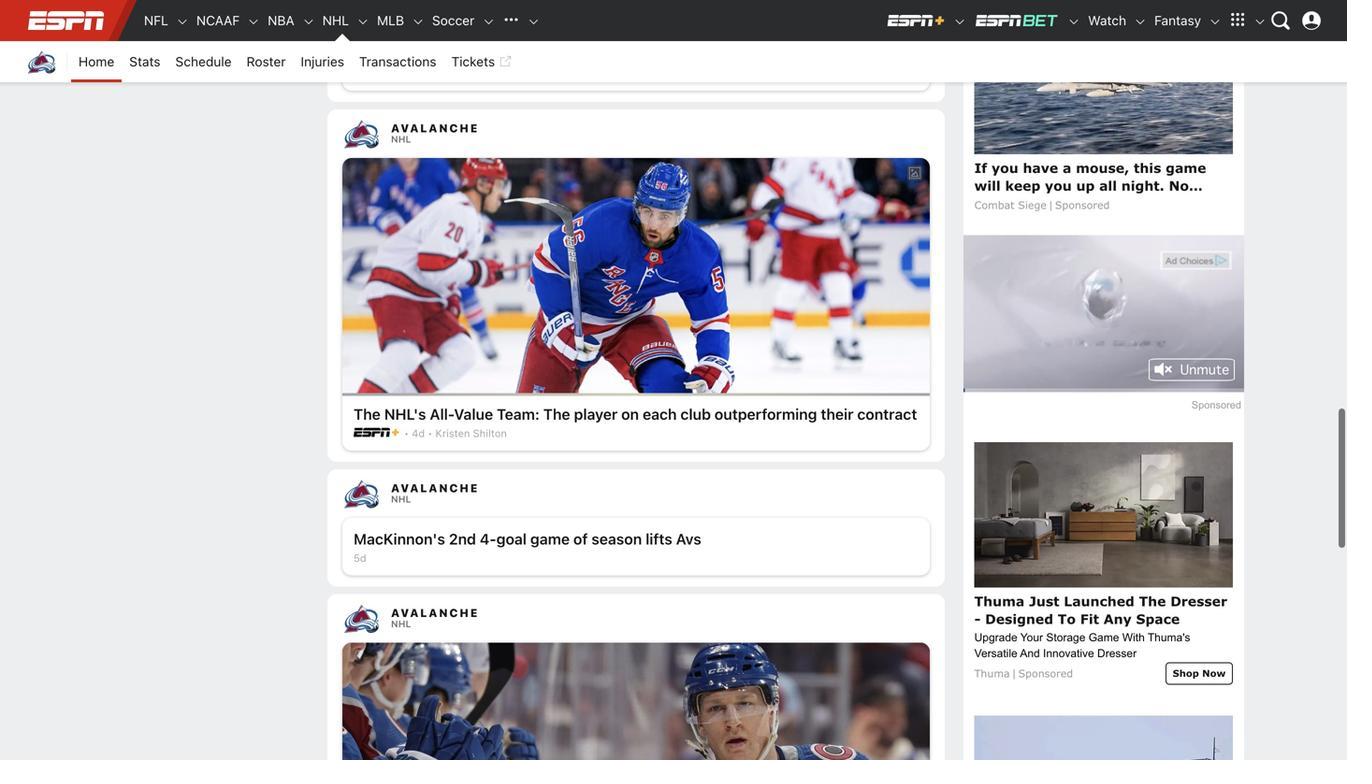 Task type: vqa. For each thing, say whether or not it's contained in the screenshot.
Tyler Foster LINK
no



Task type: locate. For each thing, give the bounding box(es) containing it.
0 vertical spatial sponsored
[[1056, 199, 1110, 211]]

avalanche for 5d
[[391, 482, 479, 495]]

avalanche nhl for the nhl's all-value team: the player on each club outperforming their contract
[[391, 122, 479, 145]]

shop
[[1173, 669, 1200, 680]]

0 horizontal spatial dresser
[[1098, 648, 1137, 660]]

kristen
[[377, 67, 412, 80], [436, 428, 470, 440]]

0 vertical spatial avalanche nhl
[[391, 122, 479, 145]]

nhl power rankings image
[[343, 0, 930, 33]]

0 vertical spatial |
[[1049, 199, 1054, 211]]

1 vertical spatial game
[[531, 531, 570, 548]]

1 horizontal spatial dresser
[[1171, 594, 1228, 610]]

kristen shilton down value
[[436, 428, 507, 440]]

stats link
[[122, 41, 168, 82]]

1 vertical spatial shilton
[[473, 428, 507, 440]]

shop now
[[1173, 669, 1226, 680]]

1 horizontal spatial kristen
[[436, 428, 470, 440]]

nhl
[[323, 13, 349, 28], [354, 45, 385, 63], [391, 134, 411, 145], [391, 494, 411, 505], [391, 619, 411, 630]]

shilton
[[415, 67, 449, 80], [473, 428, 507, 440]]

1 horizontal spatial |
[[1049, 199, 1054, 211]]

stats
[[129, 54, 161, 69]]

club
[[681, 406, 711, 423]]

0 horizontal spatial |
[[1012, 668, 1017, 680]]

power
[[388, 45, 432, 63]]

2 vertical spatial sponsored link
[[1019, 668, 1074, 680]]

kristen down all-
[[436, 428, 470, 440]]

nhl left nhl icon
[[323, 13, 349, 28]]

to
[[1058, 612, 1076, 627]]

sponsored down up
[[1056, 199, 1110, 211]]

sponsored link down the and
[[1019, 668, 1074, 680]]

1 avalanche nhl from the top
[[391, 122, 479, 145]]

kristen shilton
[[377, 67, 449, 80], [436, 428, 507, 440]]

free.
[[1094, 196, 1128, 211]]

more sports image
[[527, 15, 540, 28]]

space
[[1137, 612, 1180, 627]]

shilton down value
[[473, 428, 507, 440]]

nhl down transactions link
[[391, 134, 411, 145]]

avalanche
[[391, 122, 479, 135], [391, 482, 479, 495], [391, 607, 479, 620]]

nhl inside global navigation element
[[323, 13, 349, 28]]

each
[[661, 45, 695, 63], [643, 406, 677, 423]]

sponsored link down unmute
[[1192, 399, 1242, 411]]

1 horizontal spatial you
[[1046, 178, 1072, 194]]

season
[[592, 531, 642, 548]]

0 horizontal spatial shilton
[[415, 67, 449, 80]]

kristen shilton down the power
[[377, 67, 449, 80]]

top,
[[596, 45, 624, 63]]

2 vertical spatial avalanche
[[391, 607, 479, 620]]

versatile
[[975, 648, 1018, 660]]

1 avalanche from the top
[[391, 122, 479, 135]]

1 vertical spatial avalanche nhl
[[391, 482, 479, 505]]

avalanche nhl
[[391, 122, 479, 145], [391, 482, 479, 505], [391, 607, 479, 630]]

|
[[1049, 199, 1054, 211], [1012, 668, 1017, 680]]

roster link
[[239, 41, 293, 82]]

sponsored link
[[1056, 199, 1110, 211], [1192, 399, 1242, 411], [1019, 668, 1074, 680]]

on left 'top,'
[[574, 45, 592, 63]]

have
[[1023, 160, 1059, 176]]

avalanche nhl up 2nd
[[391, 482, 479, 505]]

shilton down the power
[[415, 67, 449, 80]]

dresser up space
[[1171, 594, 1228, 610]]

0 vertical spatial avalanche
[[391, 122, 479, 135]]

2 horizontal spatial the
[[1140, 594, 1167, 610]]

nba link
[[260, 0, 302, 41]]

sponsored down the and
[[1019, 668, 1074, 680]]

sponsored inside thuma just launched the dresser - designed to fit any space upgrade your storage game with thuma's versatile and innovative dresser thuma | sponsored
[[1019, 668, 1074, 680]]

0 vertical spatial kristen shilton
[[377, 67, 449, 80]]

1 vertical spatial |
[[1012, 668, 1017, 680]]

storage
[[1047, 632, 1086, 644]]

game
[[1166, 160, 1207, 176], [531, 531, 570, 548]]

the left nhl's on the bottom left of the page
[[354, 406, 381, 423]]

watch link
[[1081, 0, 1135, 41]]

thuma
[[975, 594, 1025, 610], [975, 668, 1011, 680]]

3d
[[354, 67, 367, 80]]

1 vertical spatial thuma
[[975, 668, 1011, 680]]

game inside if you have a mouse, this game will keep you up all night. no install. play for free.
[[1166, 160, 1207, 176]]

1 vertical spatial sponsored link
[[1192, 399, 1242, 411]]

combat siege | sponsored
[[975, 199, 1110, 211]]

avalanche down transactions link
[[391, 122, 479, 135]]

injuries
[[301, 54, 344, 69]]

1 thuma from the top
[[975, 594, 1025, 610]]

a
[[1063, 160, 1072, 176]]

0 horizontal spatial on
[[574, 45, 592, 63]]

upgrade
[[975, 632, 1018, 644]]

1 vertical spatial kristen
[[436, 428, 470, 440]]

the nhl's all-value team: the player on each club outperforming their contract
[[354, 406, 918, 423]]

0 vertical spatial game
[[1166, 160, 1207, 176]]

sponsored
[[1056, 199, 1110, 211], [1192, 399, 1242, 411], [1019, 668, 1074, 680]]

team:
[[497, 406, 540, 423]]

thuma's
[[1148, 632, 1191, 644]]

the inside thuma just launched the dresser - designed to fit any space upgrade your storage game with thuma's versatile and innovative dresser thuma | sponsored
[[1140, 594, 1167, 610]]

avalanche down 2nd
[[391, 607, 479, 620]]

external link image
[[499, 51, 512, 73]]

home link
[[71, 41, 122, 82]]

ncaaf link
[[189, 0, 247, 41]]

each down global navigation element
[[661, 45, 695, 63]]

1 vertical spatial kristen shilton
[[436, 428, 507, 440]]

game up no
[[1166, 160, 1207, 176]]

4-
[[480, 531, 497, 548]]

sponsored down unmute
[[1192, 399, 1242, 411]]

the right team:
[[544, 406, 571, 423]]

each left club
[[643, 406, 677, 423]]

you right if
[[992, 160, 1019, 176]]

nhl link
[[315, 0, 357, 41]]

avalanche nhl down 2nd
[[391, 607, 479, 630]]

avalanche down 4d
[[391, 482, 479, 495]]

0 vertical spatial thuma
[[975, 594, 1025, 610]]

mlb image
[[412, 15, 425, 28]]

0 vertical spatial shilton
[[415, 67, 449, 80]]

1 vertical spatial on
[[622, 406, 639, 423]]

1 horizontal spatial shilton
[[473, 428, 507, 440]]

ncaaf
[[196, 13, 240, 28]]

soccer image
[[482, 15, 495, 28]]

2 vertical spatial sponsored
[[1019, 668, 1074, 680]]

dresser down game
[[1098, 648, 1137, 660]]

espn bet image
[[1068, 15, 1081, 28]]

roster
[[247, 54, 286, 69]]

3 avalanche from the top
[[391, 607, 479, 620]]

2 avalanche nhl from the top
[[391, 482, 479, 505]]

the up space
[[1140, 594, 1167, 610]]

for
[[1068, 196, 1089, 211]]

regrettable
[[751, 45, 830, 63]]

any
[[1104, 612, 1132, 627]]

| down versatile
[[1012, 668, 1017, 680]]

0 horizontal spatial you
[[992, 160, 1019, 176]]

0 vertical spatial on
[[574, 45, 592, 63]]

kristen down the power
[[377, 67, 412, 80]]

3 avalanche nhl from the top
[[391, 607, 479, 630]]

nhl up the mackinnon's
[[391, 494, 411, 505]]

nfl
[[144, 13, 168, 28]]

thuma down versatile
[[975, 668, 1011, 680]]

of
[[574, 531, 588, 548]]

thuma up designed
[[975, 594, 1025, 610]]

0 horizontal spatial kristen
[[377, 67, 412, 80]]

just
[[1030, 594, 1060, 610]]

0 vertical spatial you
[[992, 160, 1019, 176]]

game
[[1089, 632, 1120, 644]]

| right siege
[[1049, 199, 1054, 211]]

launched
[[1065, 594, 1135, 610]]

you
[[992, 160, 1019, 176], [1046, 178, 1072, 194]]

0 vertical spatial sponsored link
[[1056, 199, 1110, 211]]

1 vertical spatial sponsored
[[1192, 399, 1242, 411]]

tickets
[[452, 54, 495, 69]]

plus
[[627, 45, 657, 63]]

you down a at the top of page
[[1046, 178, 1072, 194]]

avalanche nhl down transactions link
[[391, 122, 479, 145]]

the
[[354, 406, 381, 423], [544, 406, 571, 423], [1140, 594, 1167, 610]]

on right "player"
[[622, 406, 639, 423]]

sponsored link down up
[[1056, 199, 1110, 211]]

0 horizontal spatial game
[[531, 531, 570, 548]]

1 vertical spatial avalanche
[[391, 482, 479, 495]]

up
[[1077, 178, 1095, 194]]

1 horizontal spatial game
[[1166, 160, 1207, 176]]

game left of in the bottom of the page
[[531, 531, 570, 548]]

night.
[[1122, 178, 1165, 194]]

1 vertical spatial dresser
[[1098, 648, 1137, 660]]

4d
[[412, 428, 425, 440]]

2 vertical spatial avalanche nhl
[[391, 607, 479, 630]]

with
[[1123, 632, 1145, 644]]

your
[[1021, 632, 1044, 644]]

2 avalanche from the top
[[391, 482, 479, 495]]



Task type: describe. For each thing, give the bounding box(es) containing it.
the nhl's all-value team: the player on each club outperforming their contract image
[[343, 158, 930, 393]]

fantasy
[[1155, 13, 1202, 28]]

transactions link
[[352, 41, 444, 82]]

unmute
[[1181, 363, 1230, 379]]

fit
[[1081, 612, 1100, 627]]

nba
[[268, 13, 295, 28]]

mouse,
[[1077, 160, 1130, 176]]

watch image
[[1135, 15, 1148, 28]]

thuma just launched the dresser - designed to fit any space upgrade your storage game with thuma's versatile and innovative dresser thuma | sponsored
[[975, 594, 1228, 680]]

1 vertical spatial you
[[1046, 178, 1072, 194]]

player
[[574, 406, 618, 423]]

nhl power rankings: canucks on top, plus each team's regrettable move
[[354, 45, 872, 63]]

now
[[1203, 669, 1226, 680]]

2 thuma from the top
[[975, 668, 1011, 680]]

game inside mackinnon's 2nd 4-goal game of season lifts avs 5d
[[531, 531, 570, 548]]

mackinnon's
[[354, 531, 445, 548]]

if
[[975, 160, 988, 176]]

fantasy image
[[1209, 15, 1222, 28]]

0 vertical spatial each
[[661, 45, 695, 63]]

more espn image
[[1254, 15, 1267, 28]]

lifts
[[646, 531, 673, 548]]

avs
[[676, 531, 702, 548]]

goal
[[497, 531, 527, 548]]

mlb
[[377, 13, 404, 28]]

rankings:
[[436, 45, 506, 63]]

move
[[834, 45, 872, 63]]

1 horizontal spatial on
[[622, 406, 639, 423]]

| inside thuma just launched the dresser - designed to fit any space upgrade your storage game with thuma's versatile and innovative dresser thuma | sponsored
[[1012, 668, 1017, 680]]

soccer
[[432, 13, 475, 28]]

schedule
[[176, 54, 232, 69]]

avalanche for the nhl's all-value team: the player on each club outperforming their contract
[[391, 122, 479, 135]]

2nd
[[449, 531, 476, 548]]

transactions
[[359, 54, 437, 69]]

0 vertical spatial dresser
[[1171, 594, 1228, 610]]

nhl up 3d
[[354, 45, 385, 63]]

siege
[[1019, 199, 1047, 211]]

mackinnon's 2nd 4-goal game of season lifts avs 5d
[[354, 531, 702, 565]]

sponsored link for thuma
[[1019, 668, 1074, 680]]

install.
[[975, 196, 1028, 211]]

soccer link
[[425, 0, 482, 41]]

espn plus image
[[954, 15, 967, 28]]

value
[[454, 406, 493, 423]]

mlb link
[[370, 0, 412, 41]]

play
[[1032, 196, 1064, 211]]

if you have a mouse, this game will keep you up all night. no install. play for free.
[[975, 160, 1207, 211]]

espn more sports home page image
[[497, 7, 525, 35]]

will
[[975, 178, 1001, 194]]

-
[[975, 612, 981, 627]]

and
[[1021, 648, 1041, 660]]

contract
[[858, 406, 918, 423]]

all-
[[430, 406, 454, 423]]

nfl image
[[176, 15, 189, 28]]

nhl down the mackinnon's
[[391, 619, 411, 630]]

watch
[[1089, 13, 1127, 28]]

nba image
[[302, 15, 315, 28]]

sponsored link for combat siege
[[1056, 199, 1110, 211]]

espn+ image
[[887, 13, 946, 28]]

global navigation element
[[19, 0, 1329, 41]]

1 vertical spatial each
[[643, 406, 677, 423]]

0 vertical spatial kristen
[[377, 67, 412, 80]]

schedule link
[[168, 41, 239, 82]]

injuries link
[[293, 41, 352, 82]]

tickets link
[[444, 41, 520, 82]]

nhl image
[[357, 15, 370, 28]]

0 horizontal spatial the
[[354, 406, 381, 423]]

outperforming
[[715, 406, 818, 423]]

combat
[[975, 199, 1015, 211]]

this
[[1134, 160, 1162, 176]]

nfl link
[[137, 0, 176, 41]]

canucks
[[510, 45, 571, 63]]

no
[[1170, 178, 1190, 194]]

more espn image
[[1224, 7, 1252, 35]]

innovative
[[1044, 648, 1095, 660]]

espn bet image
[[975, 13, 1061, 28]]

profile management image
[[1303, 11, 1322, 30]]

nhl's
[[384, 406, 426, 423]]

1 horizontal spatial the
[[544, 406, 571, 423]]

fantasy link
[[1148, 0, 1209, 41]]

avalanche nhl for 5d
[[391, 482, 479, 505]]

ncaaf image
[[247, 15, 260, 28]]

team's
[[699, 45, 747, 63]]

home
[[79, 54, 114, 69]]

5d
[[354, 553, 367, 565]]

keep
[[1006, 178, 1041, 194]]

shop now button
[[1166, 663, 1234, 685]]

designed
[[986, 612, 1054, 627]]

their
[[821, 406, 854, 423]]

all
[[1100, 178, 1118, 194]]



